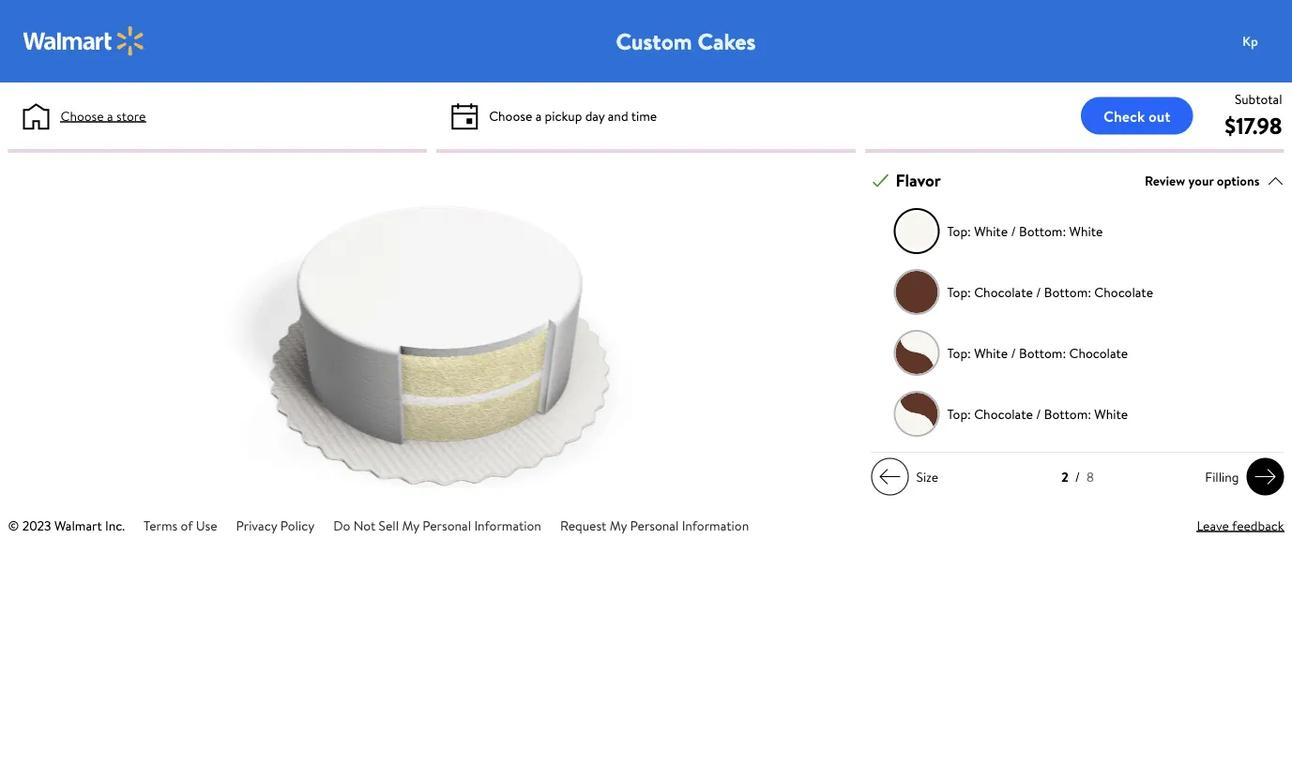 Task type: locate. For each thing, give the bounding box(es) containing it.
feedback
[[1232, 517, 1284, 535]]

top: for top: chocolate / bottom: chocolate
[[947, 283, 971, 301]]

2 icon for continue arrow image from the left
[[1254, 466, 1277, 489]]

0 horizontal spatial personal
[[423, 517, 471, 535]]

my
[[402, 517, 419, 535], [610, 517, 627, 535]]

ok image
[[872, 172, 889, 189]]

inc.
[[105, 517, 125, 535]]

personal right sell
[[423, 517, 471, 535]]

icon for continue arrow image inside filling link
[[1254, 466, 1277, 489]]

do not sell my personal information link
[[333, 517, 541, 535]]

your
[[1189, 171, 1214, 190]]

2 personal from the left
[[630, 517, 679, 535]]

terms of use
[[144, 517, 217, 535]]

store
[[116, 107, 146, 125]]

1 horizontal spatial personal
[[630, 517, 679, 535]]

a left store
[[107, 107, 113, 125]]

white
[[974, 222, 1008, 240], [1069, 222, 1103, 240], [974, 344, 1008, 362], [1095, 405, 1128, 423]]

4 top: from the top
[[947, 405, 971, 423]]

privacy
[[236, 517, 277, 535]]

1 horizontal spatial a
[[536, 107, 542, 125]]

0 horizontal spatial a
[[107, 107, 113, 125]]

sell
[[379, 517, 399, 535]]

out
[[1149, 106, 1171, 126]]

2 choose from the left
[[489, 107, 532, 125]]

bottom: up top: chocolate / bottom: white
[[1019, 344, 1066, 362]]

2 a from the left
[[536, 107, 542, 125]]

/ for top: chocolate / bottom: chocolate
[[1036, 283, 1041, 301]]

icon for continue arrow image inside size link
[[879, 466, 901, 489]]

bottom: up the top: chocolate / bottom: chocolate
[[1019, 222, 1066, 240]]

kp button
[[1232, 23, 1292, 60]]

back to walmart.com image
[[23, 26, 145, 56]]

1 a from the left
[[107, 107, 113, 125]]

top: white / bottom: chocolate
[[947, 344, 1128, 362]]

choose left pickup
[[489, 107, 532, 125]]

information
[[474, 517, 541, 535], [682, 517, 749, 535]]

review your options link
[[1145, 168, 1284, 193]]

top: for top: white / bottom: white
[[947, 222, 971, 240]]

time
[[631, 107, 657, 125]]

my right sell
[[402, 517, 419, 535]]

terms of use link
[[144, 517, 217, 535]]

1 my from the left
[[402, 517, 419, 535]]

1 choose from the left
[[61, 107, 104, 125]]

$17.98
[[1225, 110, 1282, 141]]

privacy policy
[[236, 517, 314, 535]]

0 horizontal spatial information
[[474, 517, 541, 535]]

1 top: from the top
[[947, 222, 971, 240]]

up arrow image
[[1267, 172, 1284, 189]]

do not sell my personal information
[[333, 517, 541, 535]]

/ up the top: chocolate / bottom: chocolate
[[1011, 222, 1016, 240]]

top: chocolate / bottom: white
[[947, 405, 1128, 423]]

leave
[[1197, 517, 1229, 535]]

request
[[560, 517, 607, 535]]

choose a store
[[61, 107, 146, 125]]

top:
[[947, 222, 971, 240], [947, 283, 971, 301], [947, 344, 971, 362], [947, 405, 971, 423]]

bottom: for top: chocolate / bottom: white
[[1044, 405, 1091, 423]]

2 top: from the top
[[947, 283, 971, 301]]

icon for continue arrow image right filling
[[1254, 466, 1277, 489]]

icon for continue arrow image
[[879, 466, 901, 489], [1254, 466, 1277, 489]]

/ up top: chocolate / bottom: white
[[1011, 344, 1016, 362]]

a
[[107, 107, 113, 125], [536, 107, 542, 125]]

2 / 8
[[1062, 468, 1094, 487]]

bottom: up 2
[[1044, 405, 1091, 423]]

use
[[196, 517, 217, 535]]

personal
[[423, 517, 471, 535], [630, 517, 679, 535]]

subtotal $17.98
[[1225, 90, 1282, 141]]

a left pickup
[[536, 107, 542, 125]]

0 horizontal spatial choose
[[61, 107, 104, 125]]

3 top: from the top
[[947, 344, 971, 362]]

review
[[1145, 171, 1185, 190]]

1 horizontal spatial my
[[610, 517, 627, 535]]

bottom: up 'top: white / bottom: chocolate'
[[1044, 283, 1091, 301]]

of
[[181, 517, 193, 535]]

choose a store link
[[61, 106, 146, 126]]

subtotal
[[1235, 90, 1282, 108]]

/ down 'top: white / bottom: chocolate'
[[1036, 405, 1041, 423]]

my right request
[[610, 517, 627, 535]]

2 my from the left
[[610, 517, 627, 535]]

/
[[1011, 222, 1016, 240], [1036, 283, 1041, 301], [1011, 344, 1016, 362], [1036, 405, 1041, 423], [1075, 468, 1080, 487]]

choose left store
[[61, 107, 104, 125]]

chocolate
[[974, 283, 1033, 301], [1095, 283, 1153, 301], [1069, 344, 1128, 362], [974, 405, 1033, 423]]

privacy policy link
[[236, 517, 314, 535]]

request my personal information
[[560, 517, 749, 535]]

top: for top: white / bottom: chocolate
[[947, 344, 971, 362]]

pickup
[[545, 107, 582, 125]]

1 horizontal spatial choose
[[489, 107, 532, 125]]

bottom: for top: white / bottom: chocolate
[[1019, 344, 1066, 362]]

personal right request
[[630, 517, 679, 535]]

request my personal information link
[[560, 517, 749, 535]]

/ up 'top: white / bottom: chocolate'
[[1036, 283, 1041, 301]]

choose
[[61, 107, 104, 125], [489, 107, 532, 125]]

a for pickup
[[536, 107, 542, 125]]

filling link
[[1198, 459, 1284, 496]]

0 horizontal spatial my
[[402, 517, 419, 535]]

1 horizontal spatial information
[[682, 517, 749, 535]]

kp
[[1243, 32, 1258, 50]]

filling
[[1205, 468, 1239, 486]]

1 information from the left
[[474, 517, 541, 535]]

/ for top: chocolate / bottom: white
[[1036, 405, 1041, 423]]

1 icon for continue arrow image from the left
[[879, 466, 901, 489]]

0 horizontal spatial icon for continue arrow image
[[879, 466, 901, 489]]

1 horizontal spatial icon for continue arrow image
[[1254, 466, 1277, 489]]

icon for continue arrow image left size
[[879, 466, 901, 489]]

bottom:
[[1019, 222, 1066, 240], [1044, 283, 1091, 301], [1019, 344, 1066, 362], [1044, 405, 1091, 423]]



Task type: describe. For each thing, give the bounding box(es) containing it.
review your options element
[[1145, 171, 1260, 191]]

a for store
[[107, 107, 113, 125]]

check out
[[1104, 106, 1171, 126]]

/ right 2
[[1075, 468, 1080, 487]]

bottom: for top: white / bottom: white
[[1019, 222, 1066, 240]]

terms
[[144, 517, 178, 535]]

do
[[333, 517, 350, 535]]

choose a pickup day and time
[[489, 107, 657, 125]]

top: for top: chocolate / bottom: white
[[947, 405, 971, 423]]

choose for choose a pickup day and time
[[489, 107, 532, 125]]

check
[[1104, 106, 1145, 126]]

8
[[1087, 468, 1094, 487]]

top: chocolate / bottom: chocolate
[[947, 283, 1153, 301]]

2023
[[22, 517, 51, 535]]

2 information from the left
[[682, 517, 749, 535]]

top: white / bottom: white
[[947, 222, 1103, 240]]

choose for choose a store
[[61, 107, 104, 125]]

size link
[[871, 459, 946, 496]]

1 personal from the left
[[423, 517, 471, 535]]

/ for top: white / bottom: chocolate
[[1011, 344, 1016, 362]]

review your options
[[1145, 171, 1260, 190]]

/ for top: white / bottom: white
[[1011, 222, 1016, 240]]

© 2023 walmart inc.
[[8, 517, 125, 535]]

custom cakes
[[616, 25, 756, 57]]

day
[[585, 107, 605, 125]]

flavor
[[896, 169, 941, 193]]

bottom: for top: chocolate / bottom: chocolate
[[1044, 283, 1091, 301]]

cakes
[[698, 25, 756, 57]]

leave feedback
[[1197, 517, 1284, 535]]

custom
[[616, 25, 692, 57]]

options
[[1217, 171, 1260, 190]]

check out button
[[1081, 97, 1193, 135]]

and
[[608, 107, 628, 125]]

walmart
[[54, 517, 102, 535]]

not
[[353, 517, 376, 535]]

policy
[[280, 517, 314, 535]]

2
[[1062, 468, 1069, 487]]

size
[[916, 468, 939, 486]]

leave feedback button
[[1197, 516, 1284, 536]]

©
[[8, 517, 19, 535]]



Task type: vqa. For each thing, say whether or not it's contained in the screenshot.
the 2 / 8
yes



